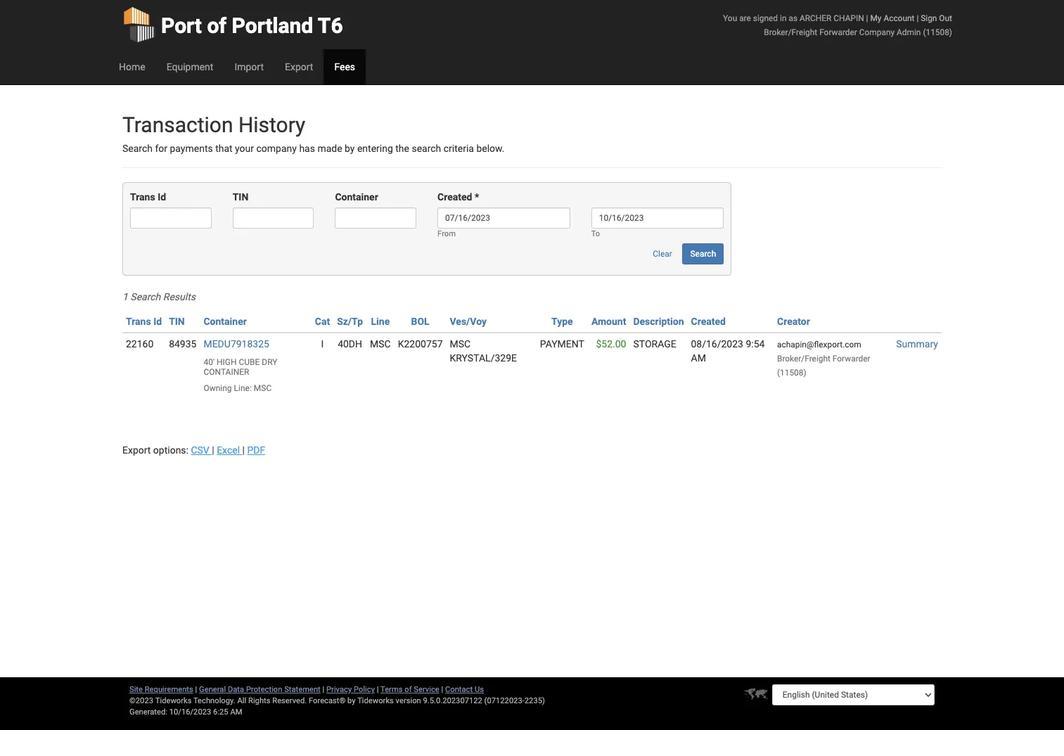 Task type: vqa. For each thing, say whether or not it's contained in the screenshot.
K2200757
yes



Task type: locate. For each thing, give the bounding box(es) containing it.
1 horizontal spatial container
[[335, 192, 378, 203]]

of inside site requirements | general data protection statement | privacy policy | terms of service | contact us ©2023 tideworks technology. all rights reserved. forecast® by tideworks version 9.5.0.202307122 (07122023-2235) generated: 10/16/2023 6:25 am
[[405, 685, 412, 694]]

0 horizontal spatial container
[[204, 316, 247, 327]]

1 vertical spatial forwarder
[[833, 354, 871, 364]]

0 vertical spatial container
[[335, 192, 378, 203]]

tin up tin text box
[[233, 192, 249, 203]]

1 horizontal spatial created
[[691, 316, 726, 327]]

container up container text field
[[335, 192, 378, 203]]

1 horizontal spatial export
[[285, 61, 313, 72]]

export left fees
[[285, 61, 313, 72]]

export button
[[274, 49, 324, 84]]

msc inside 40' high cube dry container owning line: msc
[[254, 383, 272, 393]]

site requirements link
[[129, 685, 193, 694]]

1 horizontal spatial tin
[[233, 192, 249, 203]]

msc k2200757 msc krystal/329e
[[370, 339, 517, 364]]

Trans Id text field
[[130, 208, 212, 229]]

msc right line:
[[254, 383, 272, 393]]

you are signed in as archer chapin | my account | sign out broker/freight forwarder company admin (11508)
[[723, 13, 953, 37]]

Created * text field
[[438, 208, 570, 229]]

am down 08/16/2023
[[691, 353, 706, 364]]

0 horizontal spatial am
[[230, 708, 242, 717]]

1 vertical spatial container
[[204, 316, 247, 327]]

1 vertical spatial (11508)
[[778, 368, 807, 378]]

t6
[[318, 13, 343, 38]]

1 horizontal spatial of
[[405, 685, 412, 694]]

| left the my
[[867, 13, 869, 23]]

0 horizontal spatial export
[[122, 445, 151, 456]]

(11508) down 'sign out' link
[[923, 27, 953, 37]]

payments
[[170, 143, 213, 154]]

general data protection statement link
[[199, 685, 321, 694]]

by down "privacy policy" link on the left
[[348, 697, 356, 706]]

trans
[[130, 192, 155, 203]]

export options: csv | excel | pdf
[[122, 445, 265, 456]]

0 vertical spatial (11508)
[[923, 27, 953, 37]]

1 vertical spatial tin
[[169, 316, 185, 327]]

1 horizontal spatial msc
[[370, 339, 391, 350]]

export left the options: at the bottom
[[122, 445, 151, 456]]

search right the clear button at top
[[691, 249, 716, 259]]

owning
[[204, 383, 232, 393]]

type
[[552, 316, 573, 327]]

1 vertical spatial by
[[348, 697, 356, 706]]

general
[[199, 685, 226, 694]]

i
[[321, 339, 324, 350]]

forwarder inside you are signed in as archer chapin | my account | sign out broker/freight forwarder company admin (11508)
[[820, 27, 858, 37]]

line link
[[371, 316, 390, 327]]

are
[[740, 13, 751, 23]]

company
[[256, 143, 297, 154]]

|
[[867, 13, 869, 23], [917, 13, 919, 23], [212, 445, 214, 456], [242, 445, 245, 456], [195, 685, 197, 694], [323, 685, 325, 694], [377, 685, 379, 694], [442, 685, 443, 694]]

0 horizontal spatial (11508)
[[778, 368, 807, 378]]

amount
[[592, 316, 627, 327]]

msc
[[370, 339, 391, 350], [450, 339, 471, 350], [254, 383, 272, 393]]

0 vertical spatial by
[[345, 143, 355, 154]]

container
[[335, 192, 378, 203], [204, 316, 247, 327]]

cat sz/tp
[[315, 316, 363, 327]]

requirements
[[145, 685, 193, 694]]

search right 1
[[130, 292, 161, 303]]

am inside 08/16/2023 9:54 am
[[691, 353, 706, 364]]

broker/freight down as
[[764, 27, 818, 37]]

0 vertical spatial forwarder
[[820, 27, 858, 37]]

container up medu7918325 link
[[204, 316, 247, 327]]

1 vertical spatial search
[[691, 249, 716, 259]]

the
[[396, 143, 409, 154]]

export for export
[[285, 61, 313, 72]]

0 vertical spatial search
[[122, 143, 153, 154]]

ves/voy link
[[450, 316, 487, 327]]

created up 08/16/2023
[[691, 316, 726, 327]]

broker/freight down achapin@flexport.com
[[778, 354, 831, 364]]

type link
[[552, 316, 573, 327]]

6:25
[[213, 708, 228, 717]]

privacy policy link
[[327, 685, 375, 694]]

generated:
[[129, 708, 167, 717]]

22160
[[126, 339, 154, 350]]

0 vertical spatial of
[[207, 13, 227, 38]]

msc down ves/voy link
[[450, 339, 471, 350]]

search inside transaction history search for payments that your company has made by entering the search criteria below.
[[122, 143, 153, 154]]

am down all
[[230, 708, 242, 717]]

of up version
[[405, 685, 412, 694]]

port of portland t6
[[161, 13, 343, 38]]

protection
[[246, 685, 282, 694]]

company
[[860, 27, 895, 37]]

results
[[163, 292, 196, 303]]

admin
[[897, 27, 921, 37]]

$52.00 storage
[[596, 339, 677, 350]]

1 vertical spatial export
[[122, 445, 151, 456]]

(11508) down achapin@flexport.com
[[778, 368, 807, 378]]

export
[[285, 61, 313, 72], [122, 445, 151, 456]]

| left general
[[195, 685, 197, 694]]

by inside transaction history search for payments that your company has made by entering the search criteria below.
[[345, 143, 355, 154]]

1 vertical spatial broker/freight
[[778, 354, 831, 364]]

my account link
[[871, 13, 915, 23]]

(07122023-
[[485, 697, 525, 706]]

| right csv
[[212, 445, 214, 456]]

0 vertical spatial created
[[438, 192, 473, 203]]

as
[[789, 13, 798, 23]]

of right port
[[207, 13, 227, 38]]

1 vertical spatial created
[[691, 316, 726, 327]]

cat
[[315, 316, 330, 327]]

excel
[[217, 445, 240, 456]]

TIN text field
[[233, 208, 314, 229]]

0 horizontal spatial of
[[207, 13, 227, 38]]

1 vertical spatial of
[[405, 685, 412, 694]]

2235)
[[525, 697, 545, 706]]

tin
[[233, 192, 249, 203], [169, 316, 185, 327]]

1 horizontal spatial am
[[691, 353, 706, 364]]

signed
[[753, 13, 778, 23]]

criteria
[[444, 143, 474, 154]]

search
[[122, 143, 153, 154], [691, 249, 716, 259], [130, 292, 161, 303]]

0 vertical spatial export
[[285, 61, 313, 72]]

0 vertical spatial broker/freight
[[764, 27, 818, 37]]

0 horizontal spatial msc
[[254, 383, 272, 393]]

import button
[[224, 49, 274, 84]]

0 vertical spatial tin
[[233, 192, 249, 203]]

portland
[[232, 13, 313, 38]]

import
[[235, 61, 264, 72]]

container
[[204, 367, 249, 377]]

export inside dropdown button
[[285, 61, 313, 72]]

medu7918325
[[204, 339, 269, 350]]

1 search results
[[122, 292, 196, 303]]

high
[[217, 358, 237, 368]]

search left 'for'
[[122, 143, 153, 154]]

k2200757
[[398, 339, 443, 350]]

fees
[[334, 61, 355, 72]]

| up the tideworks
[[377, 685, 379, 694]]

summary
[[897, 339, 939, 350]]

by right made
[[345, 143, 355, 154]]

options:
[[153, 445, 189, 456]]

am
[[691, 353, 706, 364], [230, 708, 242, 717]]

excel link
[[217, 445, 242, 456]]

export for export options: csv | excel | pdf
[[122, 445, 151, 456]]

created
[[438, 192, 473, 203], [691, 316, 726, 327]]

(11508)
[[923, 27, 953, 37], [778, 368, 807, 378]]

description
[[634, 316, 684, 327]]

forwarder down chapin
[[820, 27, 858, 37]]

1 vertical spatial am
[[230, 708, 242, 717]]

dry
[[262, 358, 278, 368]]

trans id
[[126, 316, 162, 327]]

in
[[780, 13, 787, 23]]

1 horizontal spatial (11508)
[[923, 27, 953, 37]]

tin up 84935
[[169, 316, 185, 327]]

msc down line link
[[370, 339, 391, 350]]

created left '*'
[[438, 192, 473, 203]]

forwarder down achapin@flexport.com
[[833, 354, 871, 364]]

csv
[[191, 445, 210, 456]]

privacy
[[327, 685, 352, 694]]

0 vertical spatial am
[[691, 353, 706, 364]]

sz/tp
[[337, 316, 363, 327]]

9:54
[[746, 339, 765, 350]]



Task type: describe. For each thing, give the bounding box(es) containing it.
container link
[[204, 316, 247, 327]]

port of portland t6 link
[[122, 0, 343, 49]]

id
[[158, 192, 166, 203]]

all
[[237, 697, 246, 706]]

for
[[155, 143, 167, 154]]

line:
[[234, 383, 252, 393]]

9.5.0.202307122
[[423, 697, 483, 706]]

| left sign
[[917, 13, 919, 23]]

trans id tin
[[126, 316, 185, 327]]

equipment button
[[156, 49, 224, 84]]

policy
[[354, 685, 375, 694]]

rights
[[248, 697, 271, 706]]

achapin@flexport.com broker/freight forwarder (11508)
[[778, 340, 871, 378]]

(11508) inside achapin@flexport.com broker/freight forwarder (11508)
[[778, 368, 807, 378]]

0 horizontal spatial created
[[438, 192, 473, 203]]

terms of service link
[[381, 685, 440, 694]]

pdf link
[[247, 445, 265, 456]]

search inside button
[[691, 249, 716, 259]]

2 vertical spatial search
[[130, 292, 161, 303]]

that
[[215, 143, 233, 154]]

statement
[[284, 685, 321, 694]]

made
[[318, 143, 342, 154]]

site requirements | general data protection statement | privacy policy | terms of service | contact us ©2023 tideworks technology. all rights reserved. forecast® by tideworks version 9.5.0.202307122 (07122023-2235) generated: 10/16/2023 6:25 am
[[129, 685, 545, 717]]

chapin
[[834, 13, 865, 23]]

10/16/2023
[[169, 708, 211, 717]]

from
[[438, 230, 456, 239]]

search button
[[683, 244, 724, 265]]

| up forecast®
[[323, 685, 325, 694]]

out
[[940, 13, 953, 23]]

you
[[723, 13, 738, 23]]

40' high cube dry container owning line: msc
[[204, 358, 278, 393]]

by inside site requirements | general data protection statement | privacy policy | terms of service | contact us ©2023 tideworks technology. all rights reserved. forecast® by tideworks version 9.5.0.202307122 (07122023-2235) generated: 10/16/2023 6:25 am
[[348, 697, 356, 706]]

equipment
[[167, 61, 213, 72]]

transaction history search for payments that your company has made by entering the search criteria below.
[[122, 113, 505, 154]]

technology.
[[193, 697, 236, 706]]

csv link
[[191, 445, 212, 456]]

cat link
[[315, 316, 330, 327]]

08/16/2023 9:54 am
[[691, 339, 765, 364]]

fees button
[[324, 49, 366, 84]]

cube
[[239, 358, 260, 368]]

sign out link
[[921, 13, 953, 23]]

site
[[129, 685, 143, 694]]

krystal/329e
[[450, 353, 517, 364]]

pdf
[[247, 445, 265, 456]]

am inside site requirements | general data protection statement | privacy policy | terms of service | contact us ©2023 tideworks technology. all rights reserved. forecast® by tideworks version 9.5.0.202307122 (07122023-2235) generated: 10/16/2023 6:25 am
[[230, 708, 242, 717]]

| left pdf link
[[242, 445, 245, 456]]

line
[[371, 316, 390, 327]]

service
[[414, 685, 440, 694]]

search
[[412, 143, 441, 154]]

contact us link
[[445, 685, 484, 694]]

tin link
[[169, 316, 185, 327]]

broker/freight inside you are signed in as archer chapin | my account | sign out broker/freight forwarder company admin (11508)
[[764, 27, 818, 37]]

$52.00
[[596, 339, 627, 350]]

home
[[119, 61, 145, 72]]

| up the "9.5.0.202307122" on the bottom of page
[[442, 685, 443, 694]]

MM/dd/yyyy text field
[[592, 208, 724, 229]]

0 horizontal spatial tin
[[169, 316, 185, 327]]

description link
[[634, 316, 684, 327]]

trans id link
[[126, 316, 162, 327]]

2 horizontal spatial msc
[[450, 339, 471, 350]]

data
[[228, 685, 244, 694]]

(11508) inside you are signed in as archer chapin | my account | sign out broker/freight forwarder company admin (11508)
[[923, 27, 953, 37]]

1
[[122, 292, 128, 303]]

medu7918325 link
[[204, 339, 269, 350]]

broker/freight inside achapin@flexport.com broker/freight forwarder (11508)
[[778, 354, 831, 364]]

payment
[[540, 339, 585, 350]]

08/16/2023
[[691, 339, 744, 350]]

40'
[[204, 358, 215, 368]]

Container text field
[[335, 208, 417, 229]]

ves/voy
[[450, 316, 487, 327]]

amount description created
[[592, 316, 726, 327]]

reserved.
[[272, 697, 307, 706]]

sign
[[921, 13, 938, 23]]

my
[[871, 13, 882, 23]]

summary link
[[897, 339, 939, 350]]

trans id
[[130, 192, 166, 203]]

clear
[[653, 249, 673, 259]]

account
[[884, 13, 915, 23]]

bol link
[[411, 316, 430, 327]]

forwarder inside achapin@flexport.com broker/freight forwarder (11508)
[[833, 354, 871, 364]]

forecast®
[[309, 697, 346, 706]]

entering
[[357, 143, 393, 154]]

creator
[[778, 316, 810, 327]]

has
[[299, 143, 315, 154]]

below.
[[477, 143, 505, 154]]



